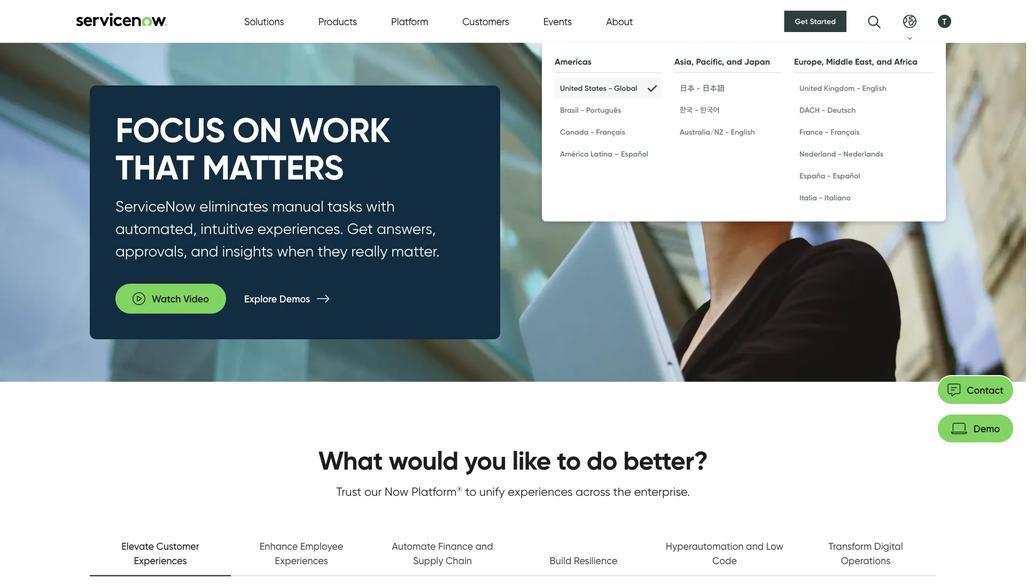 Task type: describe. For each thing, give the bounding box(es) containing it.
solid image
[[648, 83, 657, 94]]

started
[[810, 17, 836, 26]]

products button
[[319, 14, 357, 29]]

italia
[[800, 193, 818, 202]]

–
[[615, 149, 620, 159]]

united for americas
[[560, 84, 583, 93]]

customers button
[[463, 14, 510, 29]]

customers
[[463, 16, 510, 27]]

1 and from the left
[[727, 56, 743, 67]]

nederlands
[[844, 149, 884, 159]]

españa - español link
[[795, 165, 934, 187]]

français for europe, middle east, and africa
[[831, 128, 860, 137]]

- for españa - español
[[828, 171, 832, 180]]

kingdom
[[825, 84, 855, 93]]

italia - italiano link
[[795, 187, 934, 209]]

deutsch
[[828, 106, 856, 115]]

españa
[[800, 171, 826, 180]]

united kingdom - english
[[800, 84, 887, 93]]

france
[[800, 128, 824, 137]]

get started
[[796, 17, 836, 26]]

américa
[[560, 149, 589, 159]]

- for dach - deutsch
[[822, 106, 826, 115]]

- for 日本 - 日本語
[[697, 84, 701, 93]]

africa
[[895, 56, 918, 67]]

- for 한국 - 한국어
[[695, 106, 699, 115]]

united states - global
[[560, 84, 638, 93]]

- for italia - italiano
[[819, 193, 823, 202]]

- right kingdom
[[857, 84, 861, 93]]

solutions
[[244, 16, 284, 27]]

dach - deutsch
[[800, 106, 856, 115]]

日本 - 日本語
[[680, 84, 725, 93]]

américa latina – español
[[560, 149, 649, 159]]

get
[[796, 17, 809, 26]]

solutions button
[[244, 14, 284, 29]]

nederland - nederlands
[[800, 149, 884, 159]]

- right states
[[609, 84, 613, 93]]

about
[[607, 16, 634, 27]]

1 horizontal spatial español
[[833, 171, 861, 180]]

products
[[319, 16, 357, 27]]

nederland
[[800, 149, 837, 159]]

france - français
[[800, 128, 860, 137]]

canada
[[560, 128, 589, 137]]

日本
[[680, 84, 695, 93]]

- for nederland - nederlands
[[838, 149, 842, 159]]

about button
[[607, 14, 634, 29]]

한국어
[[701, 106, 720, 115]]

한국
[[680, 106, 693, 115]]

states
[[585, 84, 607, 93]]

middle
[[827, 56, 854, 67]]

platform button
[[392, 14, 428, 29]]

- for brasil - português
[[581, 106, 585, 115]]

brasil - português
[[560, 106, 622, 115]]

italia - italiano
[[800, 193, 851, 202]]

asia, pacific, and japan
[[675, 56, 771, 67]]

global
[[615, 84, 638, 93]]



Task type: vqa. For each thing, say whether or not it's contained in the screenshot.
2nd month from the right
no



Task type: locate. For each thing, give the bounding box(es) containing it.
0 vertical spatial english
[[863, 84, 887, 93]]

한국 - 한국어
[[680, 106, 720, 115]]

- right 한국
[[695, 106, 699, 115]]

canada - français link
[[555, 121, 662, 143]]

pacific,
[[697, 56, 725, 67]]

日本 - 日本語 link
[[675, 77, 782, 99]]

españa - español
[[800, 171, 861, 180]]

日本語
[[703, 84, 725, 93]]

and right the east,
[[877, 56, 893, 67]]

europe,
[[795, 56, 825, 67]]

united up brasil
[[560, 84, 583, 93]]

2 français from the left
[[831, 128, 860, 137]]

united
[[560, 84, 583, 93], [800, 84, 823, 93]]

australia/nz - english
[[680, 128, 755, 137]]

한국 - 한국어 link
[[675, 99, 782, 121]]

0 horizontal spatial español
[[621, 149, 649, 159]]

1 horizontal spatial united
[[800, 84, 823, 93]]

servicenow image
[[75, 13, 168, 26]]

nederland - nederlands link
[[795, 143, 934, 165]]

europe, middle east, and africa
[[795, 56, 918, 67]]

asia,
[[675, 56, 694, 67]]

united for europe, middle east, and africa
[[800, 84, 823, 93]]

- for france - français
[[826, 128, 829, 137]]

brasil - português link
[[555, 99, 662, 121]]

english
[[863, 84, 887, 93], [731, 128, 755, 137]]

français
[[597, 128, 626, 137], [831, 128, 860, 137]]

- right canada
[[591, 128, 595, 137]]

- right the 日本
[[697, 84, 701, 93]]

español down nederland - nederlands
[[833, 171, 861, 180]]

get started link
[[785, 11, 847, 32]]

- right dach
[[822, 106, 826, 115]]

español right –
[[621, 149, 649, 159]]

0 horizontal spatial and
[[727, 56, 743, 67]]

australia/nz
[[680, 128, 724, 137]]

english down 한국 - 한국어 link
[[731, 128, 755, 137]]

2 united from the left
[[800, 84, 823, 93]]

united up dach
[[800, 84, 823, 93]]

1 united from the left
[[560, 84, 583, 93]]

- right italia
[[819, 193, 823, 202]]

and left japan
[[727, 56, 743, 67]]

english up dach - deutsch link
[[863, 84, 887, 93]]

united states - global link
[[555, 77, 662, 99]]

- for australia/nz - english
[[726, 128, 730, 137]]

france - français link
[[795, 121, 934, 143]]

latina
[[591, 149, 613, 159]]

1 vertical spatial english
[[731, 128, 755, 137]]

canada - français
[[560, 128, 626, 137]]

brasil
[[560, 106, 579, 115]]

events
[[544, 16, 572, 27]]

1 horizontal spatial english
[[863, 84, 887, 93]]

platform
[[392, 16, 428, 27]]

united kingdom - english link
[[795, 77, 934, 99]]

français for americas
[[597, 128, 626, 137]]

1 horizontal spatial français
[[831, 128, 860, 137]]

east,
[[856, 56, 875, 67]]

français up américa latina – español link
[[597, 128, 626, 137]]

- down 한국 - 한국어 link
[[726, 128, 730, 137]]

- right españa
[[828, 171, 832, 180]]

italiano
[[825, 193, 851, 202]]

português
[[587, 106, 622, 115]]

- right nederland
[[838, 149, 842, 159]]

- right france
[[826, 128, 829, 137]]

1 vertical spatial español
[[833, 171, 861, 180]]

1 français from the left
[[597, 128, 626, 137]]

australia/nz - english link
[[675, 121, 782, 143]]

2 and from the left
[[877, 56, 893, 67]]

1 horizontal spatial and
[[877, 56, 893, 67]]

-
[[609, 84, 613, 93], [697, 84, 701, 93], [857, 84, 861, 93], [581, 106, 585, 115], [695, 106, 699, 115], [822, 106, 826, 115], [591, 128, 595, 137], [726, 128, 730, 137], [826, 128, 829, 137], [838, 149, 842, 159], [828, 171, 832, 180], [819, 193, 823, 202]]

japan
[[745, 56, 771, 67]]

events button
[[544, 14, 572, 29]]

0 vertical spatial español
[[621, 149, 649, 159]]

0 horizontal spatial english
[[731, 128, 755, 137]]

0 horizontal spatial united
[[560, 84, 583, 93]]

dach
[[800, 106, 820, 115]]

- for canada - français
[[591, 128, 595, 137]]

0 horizontal spatial français
[[597, 128, 626, 137]]

américa latina – español link
[[555, 143, 662, 165]]

and
[[727, 56, 743, 67], [877, 56, 893, 67]]

français down deutsch
[[831, 128, 860, 137]]

- right brasil
[[581, 106, 585, 115]]

dach - deutsch link
[[795, 99, 934, 121]]

americas
[[555, 56, 592, 67]]

español
[[621, 149, 649, 159], [833, 171, 861, 180]]



